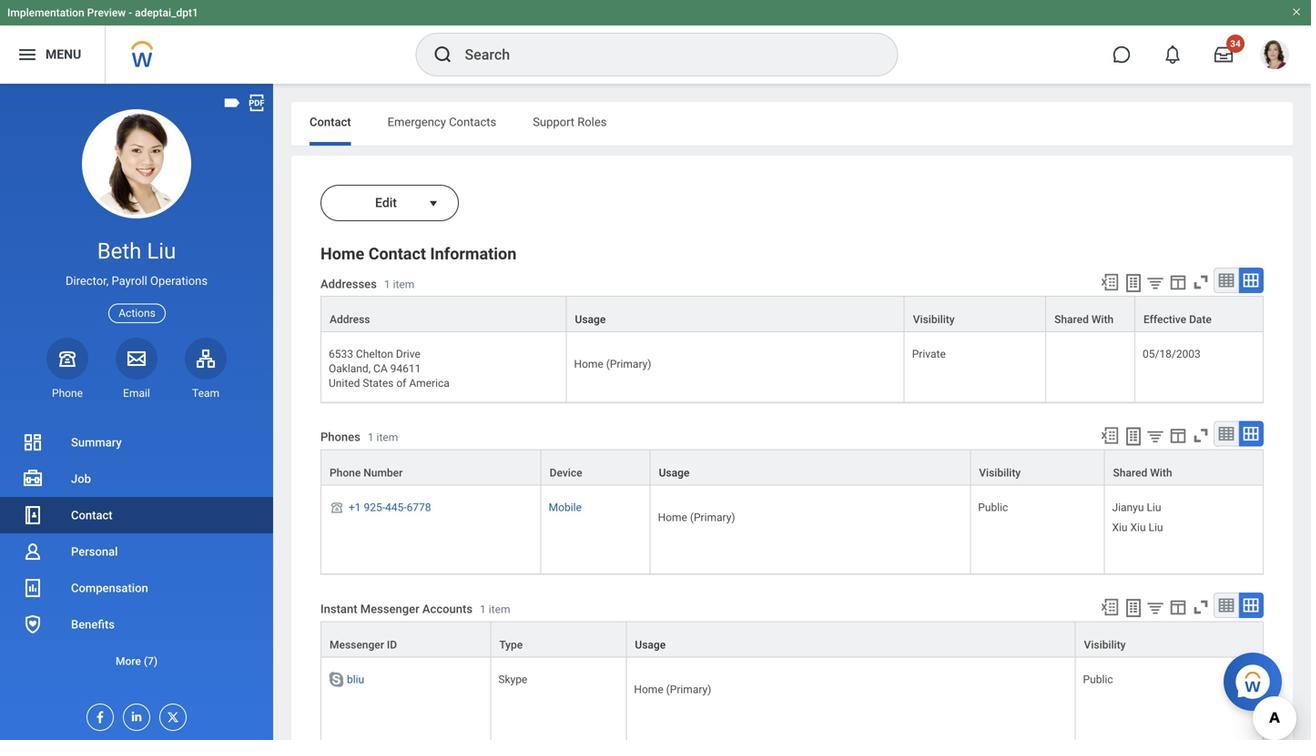 Task type: locate. For each thing, give the bounding box(es) containing it.
2 table image from the top
[[1218, 425, 1236, 443]]

select to filter grid data image left click to view/edit grid preferences image
[[1146, 273, 1166, 292]]

contact up addresses 1 item on the left top of page
[[369, 245, 426, 264]]

navigation pane region
[[0, 84, 273, 741]]

visibility button down export to worksheets image
[[1076, 623, 1264, 657]]

tag image
[[222, 93, 242, 113]]

implementation
[[7, 6, 84, 19]]

ca
[[374, 363, 388, 375]]

linkedin image
[[124, 705, 144, 724]]

1 inside instant messenger accounts 1 item
[[480, 604, 486, 616]]

home contact information
[[321, 245, 517, 264]]

2 vertical spatial usage button
[[627, 623, 1076, 657]]

expand table image
[[1243, 271, 1261, 290], [1243, 597, 1261, 615]]

2 horizontal spatial visibility
[[1085, 639, 1126, 652]]

2 export to worksheets image from the top
[[1123, 426, 1145, 448]]

1 vertical spatial visibility
[[980, 467, 1021, 480]]

visibility button up private element
[[905, 297, 1046, 332]]

0 vertical spatial shared with button
[[1047, 297, 1135, 332]]

445-
[[385, 501, 407, 514]]

fullscreen image right click to view/edit grid preferences image
[[1192, 272, 1212, 292]]

expand table image for accounts
[[1243, 597, 1261, 615]]

export to worksheets image left click to view/edit grid preferences image
[[1123, 272, 1145, 294]]

shared
[[1055, 313, 1089, 326], [1114, 467, 1148, 480]]

x image
[[160, 705, 180, 725]]

0 vertical spatial usage
[[575, 313, 606, 326]]

item up the number
[[377, 432, 398, 444]]

address button
[[322, 297, 566, 332]]

1 vertical spatial messenger
[[330, 639, 384, 652]]

1 vertical spatial expand table image
[[1243, 597, 1261, 615]]

0 horizontal spatial public element
[[979, 498, 1009, 514]]

contact up 'personal'
[[71, 509, 113, 522]]

with for topmost shared with popup button
[[1092, 313, 1114, 326]]

2 vertical spatial 1
[[480, 604, 486, 616]]

fullscreen image right select to filter grid data icon
[[1192, 426, 1212, 446]]

0 vertical spatial 1
[[384, 278, 390, 291]]

home for the top home (primary) "element"
[[574, 358, 604, 371]]

0 vertical spatial toolbar
[[1092, 268, 1265, 296]]

liu down jianyu liu
[[1149, 522, 1164, 534]]

director, payroll operations
[[66, 274, 208, 288]]

xiu
[[1113, 522, 1128, 534], [1131, 522, 1147, 534]]

tab list containing contact
[[292, 102, 1294, 146]]

0 vertical spatial shared with
[[1055, 313, 1114, 326]]

1 right accounts
[[480, 604, 486, 616]]

messenger up messenger id popup button
[[361, 603, 420, 616]]

0 vertical spatial export to worksheets image
[[1123, 272, 1145, 294]]

menu
[[46, 47, 81, 62]]

item up 'type'
[[489, 604, 511, 616]]

1 row from the top
[[321, 296, 1265, 333]]

expand table image up effective date "popup button"
[[1243, 271, 1261, 290]]

0 horizontal spatial with
[[1092, 313, 1114, 326]]

0 vertical spatial visibility button
[[905, 297, 1046, 332]]

shared with left effective
[[1055, 313, 1114, 326]]

item inside phones 1 item
[[377, 432, 398, 444]]

1 vertical spatial click to view/edit grid preferences image
[[1169, 598, 1189, 618]]

beth
[[97, 238, 142, 264]]

05/18/2003
[[1143, 348, 1201, 361]]

effective date button
[[1136, 297, 1264, 332]]

94611
[[390, 363, 421, 375]]

0 horizontal spatial phone image
[[55, 348, 80, 370]]

home (primary)
[[574, 358, 652, 371], [658, 511, 736, 524], [634, 684, 712, 696]]

team
[[192, 387, 220, 400]]

2 vertical spatial (primary)
[[667, 684, 712, 696]]

messenger id button
[[322, 623, 490, 657]]

1 vertical spatial home (primary)
[[658, 511, 736, 524]]

0 vertical spatial contact
[[310, 115, 351, 129]]

phone image up phone beth liu element
[[55, 348, 80, 370]]

mobile link
[[549, 498, 582, 514]]

Search Workday  search field
[[465, 35, 860, 75]]

fullscreen image for addresses
[[1192, 272, 1212, 292]]

0 vertical spatial (primary)
[[607, 358, 652, 371]]

2 horizontal spatial contact
[[369, 245, 426, 264]]

6 row from the top
[[321, 658, 1265, 741]]

0 vertical spatial home (primary)
[[574, 358, 652, 371]]

export to excel image left click to view/edit grid preferences image
[[1101, 272, 1121, 292]]

cell
[[1047, 333, 1136, 403]]

home
[[321, 245, 365, 264], [574, 358, 604, 371], [658, 511, 688, 524], [634, 684, 664, 696]]

phone beth liu element
[[46, 386, 88, 401]]

1 right addresses
[[384, 278, 390, 291]]

usage button for item
[[651, 450, 971, 485]]

shared with button left effective
[[1047, 297, 1135, 332]]

export to excel image
[[1101, 272, 1121, 292], [1101, 598, 1121, 618]]

1 horizontal spatial with
[[1151, 467, 1173, 480]]

fullscreen image left table image
[[1192, 598, 1212, 618]]

messenger id
[[330, 639, 397, 652]]

4 row from the top
[[321, 486, 1265, 575]]

shared with up jianyu liu element
[[1114, 467, 1173, 480]]

1 inside phones 1 item
[[368, 432, 374, 444]]

1 vertical spatial visibility button
[[971, 450, 1105, 485]]

addresses
[[321, 277, 377, 291]]

1 vertical spatial export to excel image
[[1101, 598, 1121, 618]]

liu
[[147, 238, 176, 264], [1147, 501, 1162, 514], [1149, 522, 1164, 534]]

1 vertical spatial liu
[[1147, 501, 1162, 514]]

0 vertical spatial select to filter grid data image
[[1146, 273, 1166, 292]]

click to view/edit grid preferences image right export to worksheets image
[[1169, 598, 1189, 618]]

summary
[[71, 436, 122, 450]]

0 horizontal spatial 1
[[368, 432, 374, 444]]

2 vertical spatial usage
[[635, 639, 666, 652]]

team link
[[185, 338, 227, 401]]

personal link
[[0, 534, 273, 570]]

email beth liu element
[[116, 386, 158, 401]]

skype element
[[499, 670, 528, 686]]

(primary)
[[607, 358, 652, 371], [690, 511, 736, 524], [667, 684, 712, 696]]

accounts
[[423, 603, 473, 616]]

export to excel image left export to worksheets image
[[1101, 598, 1121, 618]]

liu up xiu xiu liu element
[[1147, 501, 1162, 514]]

item down home contact information
[[393, 278, 415, 291]]

+1 925-445-6778
[[349, 501, 431, 514]]

more
[[116, 656, 141, 668]]

select to filter grid data image
[[1146, 273, 1166, 292], [1146, 599, 1166, 618]]

table image for addresses
[[1218, 271, 1236, 290]]

toolbar down xiu xiu liu
[[1092, 593, 1265, 622]]

phone number
[[330, 467, 403, 480]]

1 vertical spatial shared with
[[1114, 467, 1173, 480]]

select to filter grid data image
[[1146, 427, 1166, 446]]

export to excel image for accounts
[[1101, 598, 1121, 618]]

contact image
[[22, 505, 44, 527]]

edit button
[[321, 185, 423, 221]]

messenger inside popup button
[[330, 639, 384, 652]]

with down select to filter grid data icon
[[1151, 467, 1173, 480]]

notifications large image
[[1164, 46, 1183, 64]]

visibility button down export to excel icon
[[971, 450, 1105, 485]]

1 vertical spatial public element
[[1084, 670, 1114, 686]]

xiu down jianyu
[[1113, 522, 1128, 534]]

public for leftmost the 'public' element
[[979, 501, 1009, 514]]

caret down image
[[423, 196, 445, 211]]

2 vertical spatial liu
[[1149, 522, 1164, 534]]

2 vertical spatial visibility
[[1085, 639, 1126, 652]]

jianyu liu element
[[1113, 498, 1162, 514]]

0 vertical spatial home (primary) element
[[574, 354, 652, 371]]

0 vertical spatial phone image
[[55, 348, 80, 370]]

1 table image from the top
[[1218, 271, 1236, 290]]

export to worksheets image
[[1123, 272, 1145, 294], [1123, 426, 1145, 448]]

1 horizontal spatial shared
[[1114, 467, 1148, 480]]

phone for phone
[[52, 387, 83, 400]]

with left effective
[[1092, 313, 1114, 326]]

visibility for accounts
[[1085, 639, 1126, 652]]

export to worksheets image
[[1123, 598, 1145, 620]]

5 row from the top
[[321, 622, 1265, 658]]

with
[[1092, 313, 1114, 326], [1151, 467, 1173, 480]]

1 vertical spatial phone
[[330, 467, 361, 480]]

usage for accounts
[[635, 639, 666, 652]]

contacts
[[449, 115, 497, 129]]

contact
[[310, 115, 351, 129], [369, 245, 426, 264], [71, 509, 113, 522]]

device
[[550, 467, 583, 480]]

item
[[393, 278, 415, 291], [377, 432, 398, 444], [489, 604, 511, 616]]

1 vertical spatial fullscreen image
[[1192, 426, 1212, 446]]

1 vertical spatial 1
[[368, 432, 374, 444]]

states
[[363, 377, 394, 390]]

toolbar for instant messenger accounts
[[1092, 593, 1265, 622]]

2 vertical spatial contact
[[71, 509, 113, 522]]

item inside addresses 1 item
[[393, 278, 415, 291]]

0 vertical spatial expand table image
[[1243, 271, 1261, 290]]

0 vertical spatial export to excel image
[[1101, 272, 1121, 292]]

preview
[[87, 6, 126, 19]]

0 horizontal spatial xiu
[[1113, 522, 1128, 534]]

phone inside navigation pane region
[[52, 387, 83, 400]]

toolbar for addresses
[[1092, 268, 1265, 296]]

email button
[[116, 338, 158, 401]]

1 vertical spatial usage button
[[651, 450, 971, 485]]

home for the bottom home (primary) "element"
[[634, 684, 664, 696]]

number
[[364, 467, 403, 480]]

(7)
[[144, 656, 158, 668]]

select to filter grid data image for accounts
[[1146, 599, 1166, 618]]

1 horizontal spatial contact
[[310, 115, 351, 129]]

click to view/edit grid preferences image right select to filter grid data icon
[[1169, 426, 1189, 446]]

usage button for accounts
[[627, 623, 1076, 657]]

phone
[[52, 387, 83, 400], [330, 467, 361, 480]]

1
[[384, 278, 390, 291], [368, 432, 374, 444], [480, 604, 486, 616]]

expand table image right table image
[[1243, 597, 1261, 615]]

compensation
[[71, 582, 148, 595]]

xiu xiu liu
[[1113, 522, 1164, 534]]

tab list
[[292, 102, 1294, 146]]

6778
[[407, 501, 431, 514]]

2 row from the top
[[321, 333, 1265, 403]]

home (primary) element
[[574, 354, 652, 371], [658, 508, 736, 524], [634, 680, 712, 696]]

table image
[[1218, 597, 1236, 615]]

expand table image
[[1243, 425, 1261, 443]]

shared with button down select to filter grid data icon
[[1106, 450, 1264, 485]]

table image left expand table icon
[[1218, 425, 1236, 443]]

liu up "operations"
[[147, 238, 176, 264]]

1 vertical spatial toolbar
[[1092, 421, 1265, 450]]

table image up effective date "popup button"
[[1218, 271, 1236, 290]]

1 horizontal spatial visibility
[[980, 467, 1021, 480]]

1 vertical spatial phone image
[[329, 501, 345, 515]]

select to filter grid data image right export to worksheets image
[[1146, 599, 1166, 618]]

0 vertical spatial shared
[[1055, 313, 1089, 326]]

3 row from the top
[[321, 450, 1265, 486]]

1 vertical spatial table image
[[1218, 425, 1236, 443]]

bliu link
[[347, 670, 365, 686]]

1 vertical spatial with
[[1151, 467, 1173, 480]]

phone image inside popup button
[[55, 348, 80, 370]]

0 horizontal spatial phone
[[52, 387, 83, 400]]

toolbar down 05/18/2003
[[1092, 421, 1265, 450]]

0 vertical spatial click to view/edit grid preferences image
[[1169, 426, 1189, 446]]

1 xiu from the left
[[1113, 522, 1128, 534]]

roles
[[578, 115, 607, 129]]

home for middle home (primary) "element"
[[658, 511, 688, 524]]

click to view/edit grid preferences image
[[1169, 426, 1189, 446], [1169, 598, 1189, 618]]

phone up +1
[[330, 467, 361, 480]]

0 vertical spatial table image
[[1218, 271, 1236, 290]]

0 vertical spatial item
[[393, 278, 415, 291]]

fullscreen image
[[1192, 272, 1212, 292], [1192, 426, 1212, 446], [1192, 598, 1212, 618]]

close environment banner image
[[1292, 6, 1303, 17]]

1 vertical spatial public
[[1084, 674, 1114, 686]]

2 vertical spatial visibility button
[[1076, 623, 1264, 657]]

adeptai_dpt1
[[135, 6, 198, 19]]

export to worksheets image for addresses
[[1123, 272, 1145, 294]]

2 horizontal spatial 1
[[480, 604, 486, 616]]

united
[[329, 377, 360, 390]]

2 vertical spatial fullscreen image
[[1192, 598, 1212, 618]]

1 right phones
[[368, 432, 374, 444]]

public element
[[979, 498, 1009, 514], [1084, 670, 1114, 686]]

1 horizontal spatial 1
[[384, 278, 390, 291]]

list
[[0, 425, 273, 680]]

contact left emergency
[[310, 115, 351, 129]]

0 vertical spatial public element
[[979, 498, 1009, 514]]

toolbar up effective date
[[1092, 268, 1265, 296]]

0 vertical spatial with
[[1092, 313, 1114, 326]]

table image
[[1218, 271, 1236, 290], [1218, 425, 1236, 443]]

visibility
[[914, 313, 955, 326], [980, 467, 1021, 480], [1085, 639, 1126, 652]]

phone button
[[46, 338, 88, 401]]

2 vertical spatial toolbar
[[1092, 593, 1265, 622]]

shared with button
[[1047, 297, 1135, 332], [1106, 450, 1264, 485]]

2 vertical spatial item
[[489, 604, 511, 616]]

1 export to worksheets image from the top
[[1123, 272, 1145, 294]]

1 horizontal spatial xiu
[[1131, 522, 1147, 534]]

1 horizontal spatial public
[[1084, 674, 1114, 686]]

public
[[979, 501, 1009, 514], [1084, 674, 1114, 686]]

liu for beth liu
[[147, 238, 176, 264]]

1 vertical spatial select to filter grid data image
[[1146, 599, 1166, 618]]

export to worksheets image left select to filter grid data icon
[[1123, 426, 1145, 448]]

phone up summary
[[52, 387, 83, 400]]

0 vertical spatial phone
[[52, 387, 83, 400]]

more (7) button
[[0, 651, 273, 673]]

1 vertical spatial contact
[[369, 245, 426, 264]]

toolbar
[[1092, 268, 1265, 296], [1092, 421, 1265, 450], [1092, 593, 1265, 622]]

jianyu
[[1113, 501, 1145, 514]]

1 vertical spatial item
[[377, 432, 398, 444]]

0 horizontal spatial public
[[979, 501, 1009, 514]]

0 vertical spatial public
[[979, 501, 1009, 514]]

0 horizontal spatial contact
[[71, 509, 113, 522]]

phone image left +1
[[329, 501, 345, 515]]

liu inside navigation pane region
[[147, 238, 176, 264]]

row containing bliu
[[321, 658, 1265, 741]]

1 vertical spatial shared with button
[[1106, 450, 1264, 485]]

xiu down jianyu liu
[[1131, 522, 1147, 534]]

profile logan mcneil image
[[1261, 40, 1290, 73]]

1 vertical spatial shared
[[1114, 467, 1148, 480]]

export to excel image
[[1101, 426, 1121, 446]]

0 horizontal spatial shared
[[1055, 313, 1089, 326]]

row containing phone number
[[321, 450, 1265, 486]]

team beth liu element
[[185, 386, 227, 401]]

row
[[321, 296, 1265, 333], [321, 333, 1265, 403], [321, 450, 1265, 486], [321, 486, 1265, 575], [321, 622, 1265, 658], [321, 658, 1265, 741]]

messenger up bliu link
[[330, 639, 384, 652]]

effective date
[[1144, 313, 1212, 326]]

liu for jianyu liu
[[1147, 501, 1162, 514]]

0 horizontal spatial visibility
[[914, 313, 955, 326]]

1 vertical spatial export to worksheets image
[[1123, 426, 1145, 448]]

justify image
[[16, 44, 38, 66]]

1 inside addresses 1 item
[[384, 278, 390, 291]]

0 vertical spatial liu
[[147, 238, 176, 264]]

phones
[[321, 431, 361, 444]]

0 vertical spatial fullscreen image
[[1192, 272, 1212, 292]]

select to filter grid data image for item
[[1146, 273, 1166, 292]]

export to excel image for item
[[1101, 272, 1121, 292]]

facebook image
[[87, 705, 108, 725]]

visibility for item
[[980, 467, 1021, 480]]

compensation link
[[0, 570, 273, 607]]

messenger
[[361, 603, 420, 616], [330, 639, 384, 652]]

1 horizontal spatial phone
[[330, 467, 361, 480]]

visibility button
[[905, 297, 1046, 332], [971, 450, 1105, 485], [1076, 623, 1264, 657]]

1 vertical spatial usage
[[659, 467, 690, 480]]

phone image
[[55, 348, 80, 370], [329, 501, 345, 515]]



Task type: describe. For each thing, give the bounding box(es) containing it.
search image
[[432, 44, 454, 66]]

job image
[[22, 468, 44, 490]]

id
[[387, 639, 397, 652]]

toolbar for phones
[[1092, 421, 1265, 450]]

support
[[533, 115, 575, 129]]

summary link
[[0, 425, 273, 461]]

effective
[[1144, 313, 1187, 326]]

implementation preview -   adeptai_dpt1
[[7, 6, 198, 19]]

information
[[430, 245, 517, 264]]

0 vertical spatial usage button
[[567, 297, 904, 332]]

fullscreen image for phones
[[1192, 426, 1212, 446]]

phones 1 item
[[321, 431, 398, 444]]

type
[[500, 639, 523, 652]]

chelton
[[356, 348, 393, 361]]

device button
[[542, 450, 650, 485]]

click to view/edit grid preferences image for accounts
[[1169, 598, 1189, 618]]

click to view/edit grid preferences image
[[1169, 272, 1189, 292]]

menu banner
[[0, 0, 1312, 84]]

drive
[[396, 348, 421, 361]]

benefits
[[71, 618, 115, 632]]

items selected list
[[1113, 498, 1193, 535]]

phone number button
[[322, 450, 541, 485]]

1 vertical spatial home (primary) element
[[658, 508, 736, 524]]

instant messenger accounts 1 item
[[321, 603, 511, 616]]

more (7)
[[116, 656, 158, 668]]

click to view/edit grid preferences image for item
[[1169, 426, 1189, 446]]

contact inside navigation pane region
[[71, 509, 113, 522]]

visibility button for accounts
[[1076, 623, 1264, 657]]

-
[[129, 6, 132, 19]]

of
[[397, 377, 407, 390]]

925-
[[364, 501, 385, 514]]

payroll
[[112, 274, 147, 288]]

row containing messenger id
[[321, 622, 1265, 658]]

type button
[[491, 623, 626, 657]]

contact inside tab list
[[310, 115, 351, 129]]

mobile
[[549, 501, 582, 514]]

instant
[[321, 603, 358, 616]]

xiu xiu liu element
[[1113, 518, 1164, 534]]

1 for phones
[[368, 432, 374, 444]]

with for the bottommost shared with popup button
[[1151, 467, 1173, 480]]

1 vertical spatial (primary)
[[690, 511, 736, 524]]

2 vertical spatial home (primary) element
[[634, 680, 712, 696]]

jianyu liu
[[1113, 501, 1162, 514]]

view team image
[[195, 348, 217, 370]]

fullscreen image for instant messenger accounts
[[1192, 598, 1212, 618]]

34
[[1231, 38, 1242, 49]]

inbox large image
[[1215, 46, 1234, 64]]

compensation image
[[22, 578, 44, 599]]

actions button
[[109, 304, 166, 323]]

more (7) button
[[0, 643, 273, 680]]

item inside instant messenger accounts 1 item
[[489, 604, 511, 616]]

job link
[[0, 461, 273, 497]]

1 for addresses
[[384, 278, 390, 291]]

addresses 1 item
[[321, 277, 415, 291]]

mail image
[[126, 348, 148, 370]]

export to worksheets image for phones
[[1123, 426, 1145, 448]]

personal
[[71, 545, 118, 559]]

34 button
[[1204, 35, 1245, 75]]

benefits link
[[0, 607, 273, 643]]

benefits image
[[22, 614, 44, 636]]

6533
[[329, 348, 353, 361]]

+1
[[349, 501, 361, 514]]

row containing +1 925-445-6778
[[321, 486, 1265, 575]]

america
[[409, 377, 450, 390]]

shared for the bottommost shared with popup button
[[1114, 467, 1148, 480]]

expand table image for item
[[1243, 271, 1261, 290]]

address
[[330, 313, 370, 326]]

director,
[[66, 274, 109, 288]]

row containing address
[[321, 296, 1265, 333]]

table image for phones
[[1218, 425, 1236, 443]]

1 horizontal spatial public element
[[1084, 670, 1114, 686]]

email
[[123, 387, 150, 400]]

contact link
[[0, 497, 273, 534]]

operations
[[150, 274, 208, 288]]

edit
[[375, 195, 397, 210]]

phone for phone number
[[330, 467, 361, 480]]

list containing summary
[[0, 425, 273, 680]]

bliu
[[347, 674, 365, 686]]

actions
[[119, 307, 156, 320]]

shared for topmost shared with popup button
[[1055, 313, 1089, 326]]

emergency
[[388, 115, 446, 129]]

public for the 'public' element to the right
[[1084, 674, 1114, 686]]

view printable version (pdf) image
[[247, 93, 267, 113]]

personal image
[[22, 541, 44, 563]]

item for phones
[[377, 432, 398, 444]]

1 horizontal spatial phone image
[[329, 501, 345, 515]]

0 vertical spatial visibility
[[914, 313, 955, 326]]

2 xiu from the left
[[1131, 522, 1147, 534]]

summary image
[[22, 432, 44, 454]]

6533 chelton drive oakland, ca 94611 united states of america
[[329, 348, 450, 390]]

item for addresses
[[393, 278, 415, 291]]

beth liu
[[97, 238, 176, 264]]

date
[[1190, 313, 1212, 326]]

+1 925-445-6778 link
[[349, 498, 431, 514]]

private element
[[913, 344, 946, 361]]

job
[[71, 472, 91, 486]]

private
[[913, 348, 946, 361]]

oakland,
[[329, 363, 371, 375]]

0 vertical spatial messenger
[[361, 603, 420, 616]]

row containing 6533 chelton drive
[[321, 333, 1265, 403]]

visibility button for item
[[971, 450, 1105, 485]]

support roles
[[533, 115, 607, 129]]

menu button
[[0, 26, 105, 84]]

skype
[[499, 674, 528, 686]]

usage for item
[[659, 467, 690, 480]]

skype image
[[327, 671, 345, 689]]

2 vertical spatial home (primary)
[[634, 684, 712, 696]]

emergency contacts
[[388, 115, 497, 129]]



Task type: vqa. For each thing, say whether or not it's contained in the screenshot.
banner
no



